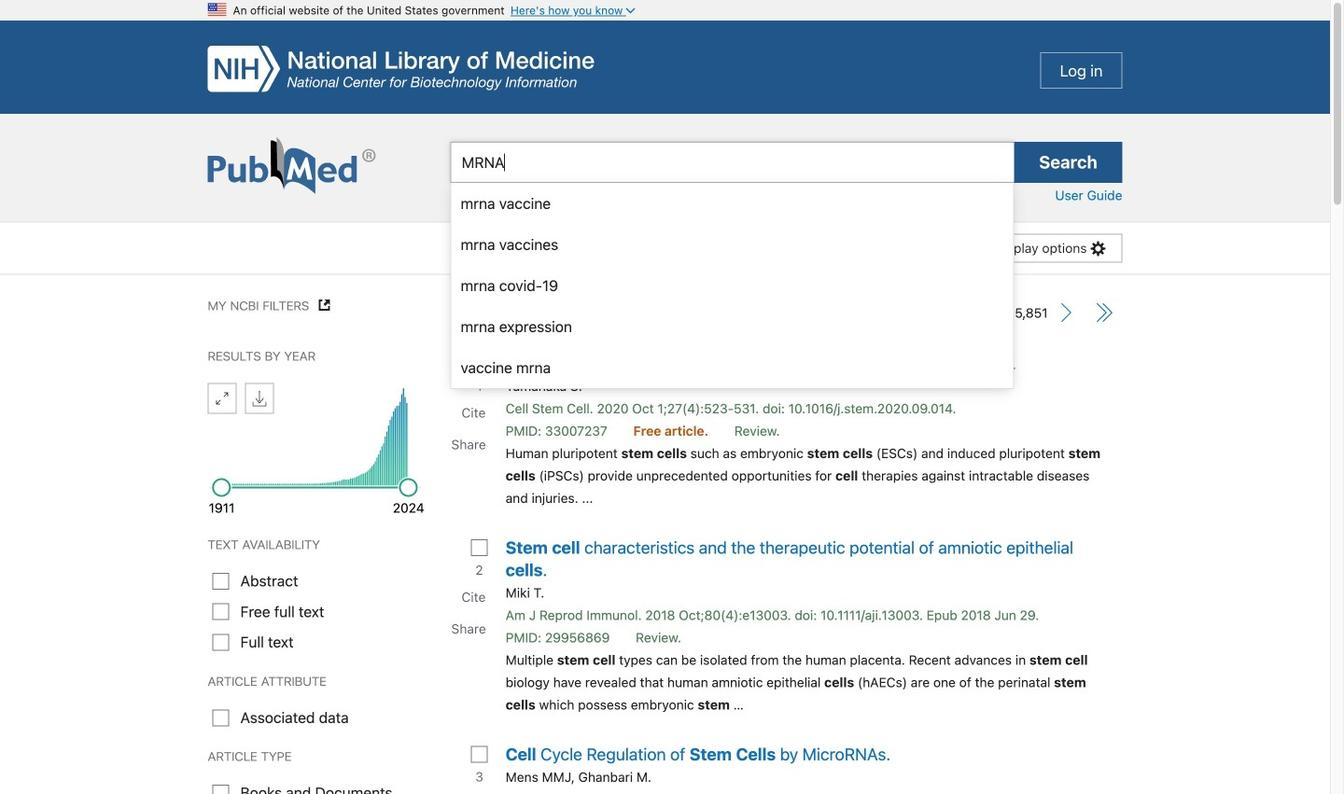 Task type: locate. For each thing, give the bounding box(es) containing it.
pubmed logo image
[[208, 137, 376, 194]]

nih nlm logo image
[[208, 46, 594, 92]]

next page image
[[1057, 303, 1076, 322]]

None search field
[[432, 142, 1141, 389]]

filters group
[[208, 535, 423, 795]]

option
[[451, 183, 1014, 224], [451, 224, 1014, 265], [451, 265, 1014, 306], [451, 306, 1014, 347], [451, 347, 1014, 388]]

5 option from the top
[[451, 347, 1014, 388]]

3 option from the top
[[451, 265, 1014, 306]]

None search field
[[0, 114, 1331, 389], [451, 142, 1014, 183], [0, 114, 1331, 389], [451, 142, 1014, 183]]

send to, save, email articles region
[[451, 223, 668, 274]]

page number input number field
[[940, 299, 980, 327]]



Task type: describe. For each thing, give the bounding box(es) containing it.
last page image
[[1095, 303, 1113, 322]]

u.s. flag image
[[208, 0, 226, 19]]

2 option from the top
[[451, 224, 1014, 265]]

4 option from the top
[[451, 306, 1014, 347]]

1 option from the top
[[451, 183, 1014, 224]]



Task type: vqa. For each thing, say whether or not it's contained in the screenshot.
the NLM in NLM does not endorse or recommend any commercial products, processes, or services. The         views and opinions of authors expressed on NLM's Web sites do not necessarily state or         reflect those of the U.S. Government, and they may not be used for advertising or         product endorsement purposes.
no



